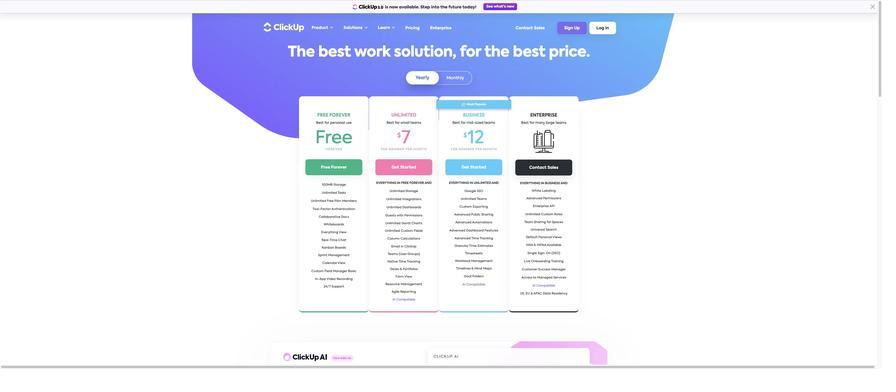 Task type: vqa. For each thing, say whether or not it's contained in the screenshot.
the right the unlimited
yes



Task type: describe. For each thing, give the bounding box(es) containing it.
1 horizontal spatial compatible
[[467, 284, 486, 287]]

available.
[[399, 5, 420, 9]]

compatible inside ai compatible dropdown button
[[537, 285, 556, 288]]

real-time chat
[[322, 239, 347, 242]]

dashboard
[[467, 229, 484, 233]]

& for timelines
[[472, 268, 474, 271]]

live
[[525, 260, 531, 264]]

two-factor authentication button
[[311, 206, 357, 214]]

sso
[[477, 190, 484, 193]]

success
[[539, 269, 551, 272]]

7
[[402, 130, 411, 148]]

close button image
[[871, 4, 876, 9]]

0 horizontal spatial ai compatible button
[[391, 296, 417, 304]]

100mb
[[322, 184, 333, 187]]

many
[[536, 121, 546, 125]]

free forever button
[[306, 160, 363, 176]]

view for everything view
[[339, 231, 347, 235]]

management for sprint management
[[328, 254, 350, 258]]

gantt
[[402, 222, 411, 225]]

white labeling
[[532, 190, 556, 193]]

spaces
[[552, 221, 564, 224]]

$ for 7
[[398, 133, 401, 139]]

us, eu & apac data residency
[[521, 293, 568, 296]]

factor
[[321, 208, 331, 211]]

monthly button
[[439, 71, 472, 85]]

& right eu on the bottom of the page
[[531, 293, 533, 296]]

0 vertical spatial contact sales
[[516, 26, 545, 30]]

(user
[[399, 253, 407, 256]]

docs
[[341, 216, 349, 219]]

universal
[[531, 229, 546, 232]]

member for 12
[[459, 148, 475, 151]]

advanced dashboard features
[[450, 229, 499, 233]]

workload
[[455, 260, 471, 263]]

mind
[[475, 268, 483, 271]]

sign up button
[[558, 22, 587, 34]]

in for everything in unlimited and
[[470, 182, 474, 185]]

see what's new link
[[484, 3, 518, 10]]

3 best from the left
[[453, 121, 460, 125]]

management for resource management
[[401, 283, 423, 286]]

forever
[[330, 113, 351, 118]]

free inside button
[[321, 166, 330, 170]]

unlimited for unlimited storage
[[390, 190, 405, 193]]

new
[[334, 357, 340, 360]]

see
[[487, 5, 493, 8]]

advanced dashboard features button
[[448, 227, 501, 235]]

integrations
[[403, 198, 422, 201]]

new
[[507, 5, 515, 8]]

agile reporting
[[392, 291, 416, 294]]

real-
[[322, 239, 330, 242]]

month for 12
[[484, 148, 497, 151]]

unlimited storage button
[[388, 188, 420, 196]]

everything in free forever and
[[377, 182, 432, 185]]

features
[[485, 229, 499, 233]]

yearly
[[416, 76, 430, 80]]

estimates
[[478, 245, 494, 248]]

services
[[554, 277, 567, 280]]

google sso button
[[463, 188, 485, 196]]

support
[[332, 286, 345, 289]]

step
[[421, 5, 431, 9]]

free up unlimited storage
[[401, 182, 409, 185]]

and for everything in unlimited and
[[492, 182, 499, 185]]

everything in business and
[[521, 182, 568, 185]]

learn button
[[375, 22, 398, 34]]

0 horizontal spatial compatible
[[397, 299, 416, 302]]

two-
[[313, 208, 321, 211]]

0 horizontal spatial sharing
[[482, 213, 494, 217]]

1 get started button from the left
[[376, 160, 433, 176]]

unlimited for unlimited free plan members
[[311, 200, 326, 203]]

unlimited for unlimited gantt charts
[[386, 222, 401, 225]]

0 vertical spatial forever
[[326, 148, 343, 151]]

2 get started button from the left
[[446, 160, 503, 176]]

price.
[[549, 45, 590, 60]]

0 vertical spatial sales
[[534, 26, 545, 30]]

contact for contact sales button to the bottom
[[530, 166, 547, 170]]

unlimited dashboards button
[[385, 204, 423, 212]]

field
[[325, 270, 332, 273]]

onboarding
[[532, 260, 551, 264]]

ai compatible for ai compatible dropdown button
[[533, 285, 556, 288]]

solution,
[[394, 45, 457, 60]]

customer
[[522, 269, 538, 272]]

$ for 12
[[464, 133, 467, 139]]

recording
[[337, 278, 353, 281]]

ai for ai compatible dropdown button
[[533, 285, 536, 288]]

granular
[[455, 245, 469, 248]]

live onboarding training
[[525, 260, 564, 264]]

basic
[[348, 270, 357, 273]]

free
[[318, 113, 329, 118]]

form
[[396, 276, 404, 279]]

agile
[[392, 291, 400, 294]]

for for best for mid-sized teams
[[461, 121, 466, 125]]

groups)
[[408, 253, 420, 256]]

sign-
[[538, 252, 547, 255]]

clickup image
[[262, 21, 304, 32]]

msa
[[527, 244, 534, 247]]

advanced for advanced public sharing
[[455, 213, 471, 217]]

calendar view button
[[321, 260, 348, 268]]

calendar
[[323, 262, 337, 265]]

unlimited for unlimited custom fields
[[385, 230, 400, 233]]

free forever inside free forever button
[[321, 166, 347, 170]]

enterprise link
[[428, 23, 455, 33]]

views
[[553, 236, 562, 239]]

large
[[546, 121, 555, 125]]

24/7 support
[[324, 286, 345, 289]]

add-
[[341, 357, 348, 360]]

calculations
[[401, 238, 421, 241]]

learn
[[378, 26, 390, 30]]

1 horizontal spatial sales
[[548, 166, 559, 170]]

1 vertical spatial sharing
[[534, 221, 546, 224]]

unlimited for unlimited teams
[[461, 198, 476, 201]]

sprint management
[[318, 254, 350, 258]]

unlimited integrations button
[[385, 196, 424, 204]]

small
[[401, 121, 410, 125]]

free forever
[[318, 113, 351, 118]]

0 vertical spatial permissions
[[544, 197, 562, 201]]

advanced for advanced automations
[[456, 221, 472, 225]]

tasks
[[338, 192, 346, 195]]

per for 12
[[451, 148, 458, 151]]

custom up in-
[[312, 270, 324, 273]]

everything for everything in unlimited and
[[449, 182, 470, 185]]

1 teams from the left
[[411, 121, 422, 125]]

goals & portfolios
[[390, 268, 418, 271]]

resource
[[386, 283, 400, 286]]

view for form view
[[405, 276, 413, 279]]

0 vertical spatial contact sales button
[[513, 23, 548, 33]]

management for workload management
[[472, 260, 493, 263]]

resource management
[[386, 283, 423, 286]]

in-app video recording
[[315, 278, 353, 281]]

email
[[392, 245, 400, 249]]

ai for left ai compatible popup button
[[393, 299, 396, 302]]

everything view
[[322, 231, 347, 235]]

pricing
[[406, 26, 420, 30]]

2 best from the left
[[513, 45, 546, 60]]

ai compatible for left ai compatible popup button
[[393, 299, 416, 302]]

advanced automations
[[456, 221, 493, 225]]

automations
[[473, 221, 493, 225]]

advanced time tracking
[[455, 237, 494, 241]]

clickup ai image
[[421, 342, 608, 370]]

per for 7
[[406, 148, 413, 151]]

timelines
[[456, 268, 471, 271]]

msa & hipaa available button
[[525, 242, 564, 250]]



Task type: locate. For each thing, give the bounding box(es) containing it.
1 horizontal spatial and
[[492, 182, 499, 185]]

work
[[355, 45, 391, 60]]

everything for everything view
[[322, 231, 339, 235]]

manager down training
[[552, 269, 566, 272]]

forever
[[326, 148, 343, 151], [331, 166, 347, 170], [410, 182, 424, 185]]

today!
[[463, 5, 477, 9]]

tracking down groups) on the bottom left of the page
[[407, 261, 421, 264]]

get up everything in unlimited and
[[462, 166, 470, 170]]

for
[[460, 45, 482, 60], [325, 121, 330, 125], [395, 121, 400, 125], [461, 121, 466, 125], [530, 121, 535, 125], [547, 221, 552, 224]]

unlimited custom roles button
[[524, 211, 565, 219]]

time for real-
[[330, 239, 338, 242]]

storage for unlimited storage
[[406, 190, 419, 193]]

1 horizontal spatial business
[[545, 182, 561, 185]]

future
[[449, 5, 462, 9]]

1 horizontal spatial per
[[451, 148, 458, 151]]

teams
[[477, 198, 487, 201], [388, 253, 398, 256]]

0 horizontal spatial per
[[381, 148, 388, 151]]

1 horizontal spatial best
[[513, 45, 546, 60]]

teams right small on the left top of page
[[411, 121, 422, 125]]

everything for everything in business and
[[521, 182, 541, 185]]

unlimited up column at the bottom left
[[385, 230, 400, 233]]

0 horizontal spatial ai compatible
[[393, 299, 416, 302]]

for for best for small teams
[[395, 121, 400, 125]]

business up best for mid-sized teams
[[463, 113, 485, 118]]

12
[[468, 130, 485, 148]]

0 vertical spatial view
[[339, 231, 347, 235]]

enterprise inside popup button
[[534, 205, 550, 208]]

0 horizontal spatial business
[[463, 113, 485, 118]]

reporting
[[401, 291, 416, 294]]

1 vertical spatial sales
[[548, 166, 559, 170]]

best for unlimited
[[387, 121, 394, 125]]

free down best for personal use
[[316, 130, 353, 148]]

timesheets
[[465, 252, 483, 256]]

0 horizontal spatial sales
[[534, 26, 545, 30]]

started up everything in unlimited and
[[471, 166, 487, 170]]

unlimited up best for small teams
[[392, 113, 417, 118]]

everything for everything in free forever and
[[377, 182, 397, 185]]

yearly button
[[406, 71, 439, 85]]

unlimited for unlimited custom roles
[[526, 213, 541, 217]]

ai compatible button down goal folders
[[461, 281, 487, 289]]

&
[[534, 244, 537, 247], [472, 268, 474, 271], [400, 268, 402, 271], [531, 293, 533, 296]]

1 horizontal spatial unlimited
[[474, 182, 492, 185]]

single sign-on (sso)
[[528, 252, 561, 255]]

1 member from the left
[[389, 148, 405, 151]]

enterprise for enterprise api
[[534, 205, 550, 208]]

0 horizontal spatial storage
[[334, 184, 346, 187]]

teams right the large
[[556, 121, 567, 125]]

per inside $ 12 per member per month
[[476, 148, 483, 151]]

per for 12
[[476, 148, 483, 151]]

dashboards
[[403, 206, 422, 209]]

sharing up the "universal"
[[534, 221, 546, 224]]

started up everything in free forever and
[[401, 166, 417, 170]]

universal search
[[531, 229, 557, 232]]

ai compatible up us, eu & apac data residency
[[533, 285, 556, 288]]

enterprise api button
[[532, 203, 557, 211]]

permissions down 'dashboards'
[[405, 214, 423, 218]]

1 horizontal spatial tracking
[[480, 237, 494, 241]]

residency
[[552, 293, 568, 296]]

& right goals
[[400, 268, 402, 271]]

ai compatible down the goal folders popup button
[[463, 284, 486, 287]]

ai inside dropdown button
[[533, 285, 536, 288]]

tracking up estimates
[[480, 237, 494, 241]]

$ inside $ 7 per member per month
[[398, 133, 401, 139]]

1 month from the left
[[414, 148, 427, 151]]

unlimited down the google
[[461, 198, 476, 201]]

1 horizontal spatial per
[[476, 148, 483, 151]]

and for everything in business and
[[561, 182, 568, 185]]

member down 7
[[389, 148, 405, 151]]

single
[[528, 252, 537, 255]]

0 vertical spatial enterprise
[[431, 26, 452, 30]]

guests with permissions
[[386, 214, 423, 218]]

teams up native
[[388, 253, 398, 256]]

management up reporting
[[401, 283, 423, 286]]

unlimited teams
[[461, 198, 487, 201]]

form view
[[396, 276, 413, 279]]

ai compatible down agile reporting
[[393, 299, 416, 302]]

2 per from the left
[[476, 148, 483, 151]]

manager up recording
[[333, 270, 348, 273]]

data
[[543, 293, 551, 296]]

teams for best for mid-sized teams
[[485, 121, 496, 125]]

month inside $ 12 per member per month
[[484, 148, 497, 151]]

1 vertical spatial teams
[[388, 253, 398, 256]]

0 horizontal spatial ai
[[393, 299, 396, 302]]

default
[[526, 236, 538, 239]]

per down 7
[[406, 148, 413, 151]]

0 horizontal spatial best
[[319, 45, 351, 60]]

manager inside dropdown button
[[333, 270, 348, 273]]

0 horizontal spatial management
[[328, 254, 350, 258]]

get started button up everything in free forever and
[[376, 160, 433, 176]]

free forever down best for personal use
[[316, 130, 353, 151]]

in-
[[315, 278, 320, 281]]

in right email
[[401, 245, 404, 249]]

1 horizontal spatial ai compatible button
[[461, 281, 487, 289]]

manager for success
[[552, 269, 566, 272]]

custom exporting
[[460, 206, 489, 209]]

best for mid-sized teams
[[453, 121, 496, 125]]

time up granular time estimates
[[472, 237, 479, 241]]

ai compatible for the rightmost ai compatible popup button
[[463, 284, 486, 287]]

view inside dropdown button
[[338, 262, 346, 265]]

sharing
[[482, 213, 494, 217], [534, 221, 546, 224]]

ai compatible button
[[531, 283, 558, 291]]

$ left 12
[[464, 133, 467, 139]]

unlimited dashboards
[[387, 206, 422, 209]]

up
[[575, 26, 580, 30]]

1 horizontal spatial sharing
[[534, 221, 546, 224]]

month for 7
[[414, 148, 427, 151]]

unlimited for unlimited dashboards
[[387, 206, 402, 209]]

unlimited for unlimited tasks
[[322, 192, 337, 195]]

everything up real-
[[322, 231, 339, 235]]

member inside $ 7 per member per month
[[389, 148, 405, 151]]

advanced public sharing
[[455, 213, 494, 217]]

2 teams from the left
[[485, 121, 496, 125]]

advanced for advanced permissions
[[527, 197, 543, 201]]

month inside $ 7 per member per month
[[414, 148, 427, 151]]

the
[[288, 45, 315, 60]]

1 vertical spatial tracking
[[407, 261, 421, 264]]

custom field manager basic
[[312, 270, 357, 273]]

view up chat
[[339, 231, 347, 235]]

100mb storage
[[322, 184, 346, 187]]

customer success manager button
[[521, 266, 568, 274]]

0 horizontal spatial started
[[401, 166, 417, 170]]

1 horizontal spatial teams
[[477, 198, 487, 201]]

1 vertical spatial business
[[545, 182, 561, 185]]

monthly
[[447, 76, 464, 80]]

& for msa
[[534, 244, 537, 247]]

view down the sprint management
[[338, 262, 346, 265]]

0 horizontal spatial manager
[[333, 270, 348, 273]]

permissions up api
[[544, 197, 562, 201]]

1 vertical spatial contact sales
[[530, 166, 559, 170]]

month
[[414, 148, 427, 151], [484, 148, 497, 151]]

google sso
[[465, 190, 484, 193]]

0 horizontal spatial unlimited
[[392, 113, 417, 118]]

in up white labeling on the bottom right of the page
[[541, 182, 545, 185]]

what's
[[494, 5, 506, 8]]

0 horizontal spatial get started
[[392, 166, 417, 170]]

get up everything in free forever and
[[392, 166, 400, 170]]

in
[[606, 26, 610, 30], [397, 182, 401, 185], [470, 182, 474, 185], [541, 182, 545, 185], [401, 245, 404, 249]]

& for goals
[[400, 268, 402, 271]]

0 horizontal spatial month
[[414, 148, 427, 151]]

1 horizontal spatial the
[[485, 45, 510, 60]]

contact for contact sales button to the top
[[516, 26, 533, 30]]

is now available. step into the future today!
[[385, 5, 477, 9]]

& left mind
[[472, 268, 474, 271]]

forever up free forever button
[[326, 148, 343, 151]]

1 best from the left
[[316, 121, 324, 125]]

get started for 1st get started button from the right
[[462, 166, 487, 170]]

business up labeling
[[545, 182, 561, 185]]

into
[[432, 5, 440, 9]]

0 vertical spatial ai compatible button
[[461, 281, 487, 289]]

1 vertical spatial unlimited
[[474, 182, 492, 185]]

get started up everything in free forever and
[[392, 166, 417, 170]]

2 get started from the left
[[462, 166, 487, 170]]

see what's new
[[487, 5, 515, 8]]

view inside popup button
[[339, 231, 347, 235]]

1 vertical spatial contact sales button
[[516, 160, 573, 176]]

0 vertical spatial management
[[328, 254, 350, 258]]

compatible up 'data' at the right bottom
[[537, 285, 556, 288]]

time up timesheets
[[470, 245, 477, 248]]

per inside $ 7 per member per month
[[381, 148, 388, 151]]

management up mind
[[472, 260, 493, 263]]

best for enterprise
[[522, 121, 529, 125]]

2 vertical spatial management
[[401, 283, 423, 286]]

storage up tasks
[[334, 184, 346, 187]]

best left small on the left top of page
[[387, 121, 394, 125]]

enterprise down the into
[[431, 26, 452, 30]]

in for everything in business and
[[541, 182, 545, 185]]

enterprise for enterprise
[[431, 26, 452, 30]]

unlimited up team
[[526, 213, 541, 217]]

1 horizontal spatial management
[[401, 283, 423, 286]]

goal
[[464, 275, 472, 279]]

per down 12
[[476, 148, 483, 151]]

the
[[441, 5, 448, 9], [485, 45, 510, 60]]

1 horizontal spatial get started button
[[446, 160, 503, 176]]

the for for
[[485, 45, 510, 60]]

1 vertical spatial ai compatible button
[[391, 296, 417, 304]]

time for granular
[[470, 245, 477, 248]]

get started for 2nd get started button from right
[[392, 166, 417, 170]]

in up the google
[[470, 182, 474, 185]]

forever up unlimited storage
[[410, 182, 424, 185]]

teams up exporting
[[477, 198, 487, 201]]

enterprise
[[431, 26, 452, 30], [534, 205, 550, 208]]

unlimited inside popup button
[[387, 198, 402, 201]]

in for log in
[[606, 26, 610, 30]]

2 horizontal spatial compatible
[[537, 285, 556, 288]]

0 horizontal spatial permissions
[[405, 214, 423, 218]]

$ inside $ 12 per member per month
[[464, 133, 467, 139]]

2 member from the left
[[459, 148, 475, 151]]

enterprise down advanced permissions
[[534, 205, 550, 208]]

advanced for advanced dashboard features
[[450, 229, 466, 233]]

member inside $ 12 per member per month
[[459, 148, 475, 151]]

view down portfolios
[[405, 276, 413, 279]]

2 $ from the left
[[464, 133, 467, 139]]

get for 2nd get started button from right
[[392, 166, 400, 170]]

manager inside popup button
[[552, 269, 566, 272]]

0 horizontal spatial teams
[[411, 121, 422, 125]]

ai down goal
[[463, 284, 466, 287]]

0 vertical spatial free forever
[[316, 130, 353, 151]]

per for 7
[[381, 148, 388, 151]]

permissions
[[544, 197, 562, 201], [405, 214, 423, 218]]

everything inside popup button
[[322, 231, 339, 235]]

clickup 3.0 image
[[353, 4, 384, 10]]

get for 1st get started button from the right
[[462, 166, 470, 170]]

2 horizontal spatial management
[[472, 260, 493, 263]]

tracking
[[480, 237, 494, 241], [407, 261, 421, 264]]

tracking for advanced time tracking
[[480, 237, 494, 241]]

1 per from the left
[[406, 148, 413, 151]]

free
[[316, 130, 353, 148], [321, 166, 330, 170], [401, 182, 409, 185], [327, 200, 334, 203]]

best
[[316, 121, 324, 125], [387, 121, 394, 125], [453, 121, 460, 125], [522, 121, 529, 125]]

in up unlimited storage
[[397, 182, 401, 185]]

custom inside 'popup button'
[[460, 206, 472, 209]]

unlimited up two-
[[311, 200, 326, 203]]

solutions button
[[341, 22, 371, 34]]

app
[[320, 278, 326, 281]]

0 horizontal spatial tracking
[[407, 261, 421, 264]]

best down free
[[316, 121, 324, 125]]

everything up white
[[521, 182, 541, 185]]

& inside dropdown button
[[534, 244, 537, 247]]

1 vertical spatial free forever
[[321, 166, 347, 170]]

1 per from the left
[[381, 148, 388, 151]]

goals
[[390, 268, 399, 271]]

compatible down agile reporting
[[397, 299, 416, 302]]

personal
[[539, 236, 552, 239]]

get started up everything in unlimited and
[[462, 166, 487, 170]]

1 $ from the left
[[398, 133, 401, 139]]

get started
[[392, 166, 417, 170], [462, 166, 487, 170]]

0 horizontal spatial get started button
[[376, 160, 433, 176]]

0 vertical spatial tracking
[[480, 237, 494, 241]]

search
[[546, 229, 557, 232]]

2 get from the left
[[462, 166, 470, 170]]

for for best for many large teams
[[530, 121, 535, 125]]

0 vertical spatial storage
[[334, 184, 346, 187]]

per inside $ 7 per member per month
[[406, 148, 413, 151]]

1 best from the left
[[319, 45, 351, 60]]

goal folders button
[[463, 273, 486, 281]]

storage inside dropdown button
[[406, 190, 419, 193]]

2 vertical spatial forever
[[410, 182, 424, 185]]

customer success manager
[[522, 269, 566, 272]]

best left many
[[522, 121, 529, 125]]

2 best from the left
[[387, 121, 394, 125]]

ai down to
[[533, 285, 536, 288]]

0 horizontal spatial enterprise
[[431, 26, 452, 30]]

4 best from the left
[[522, 121, 529, 125]]

unlimited for unlimited integrations
[[387, 198, 402, 201]]

custom up team sharing for spaces
[[542, 213, 554, 217]]

tracking for native time tracking
[[407, 261, 421, 264]]

new add-on
[[334, 357, 352, 360]]

whiteboards
[[324, 224, 344, 227]]

custom down gantt at the bottom left of page
[[401, 230, 414, 233]]

0 vertical spatial business
[[463, 113, 485, 118]]

1 vertical spatial view
[[338, 262, 346, 265]]

1 started from the left
[[401, 166, 417, 170]]

free forever up the 100mb storage
[[321, 166, 347, 170]]

advanced
[[527, 197, 543, 201], [455, 213, 471, 217], [456, 221, 472, 225], [450, 229, 466, 233], [455, 237, 471, 241]]

storage for 100mb storage
[[334, 184, 346, 187]]

storage inside popup button
[[334, 184, 346, 187]]

1 vertical spatial forever
[[331, 166, 347, 170]]

free inside dropdown button
[[327, 200, 334, 203]]

time for advanced
[[472, 237, 479, 241]]

time up kanban boards
[[330, 239, 338, 242]]

and
[[425, 182, 432, 185], [492, 182, 499, 185], [561, 182, 568, 185]]

0 vertical spatial unlimited
[[392, 113, 417, 118]]

collaborative
[[319, 216, 341, 219]]

0 horizontal spatial $
[[398, 133, 401, 139]]

unlimited up guests
[[387, 206, 402, 209]]

1 vertical spatial enterprise
[[534, 205, 550, 208]]

1 and from the left
[[425, 182, 432, 185]]

2 horizontal spatial and
[[561, 182, 568, 185]]

ai compatible button down agile reporting
[[391, 296, 417, 304]]

ai for the rightmost ai compatible popup button
[[463, 284, 466, 287]]

in inside log in link
[[606, 26, 610, 30]]

1 horizontal spatial ai compatible
[[463, 284, 486, 287]]

best for small teams
[[387, 121, 422, 125]]

sharing up automations
[[482, 213, 494, 217]]

managed
[[538, 277, 553, 280]]

management down boards
[[328, 254, 350, 258]]

two-factor authentication
[[313, 208, 356, 211]]

granular time estimates
[[455, 245, 494, 248]]

unlimited down the unlimited storage dropdown button
[[387, 198, 402, 201]]

2 horizontal spatial ai compatible
[[533, 285, 556, 288]]

for for best for personal use
[[325, 121, 330, 125]]

100mb storage button
[[320, 181, 348, 190]]

most
[[467, 103, 475, 106]]

get started button up everything in unlimited and
[[446, 160, 503, 176]]

1 horizontal spatial manager
[[552, 269, 566, 272]]

custom up advanced public sharing
[[460, 206, 472, 209]]

with
[[397, 214, 404, 218]]

per
[[381, 148, 388, 151], [451, 148, 458, 151]]

free forever
[[316, 130, 353, 151], [321, 166, 347, 170]]

business
[[463, 113, 485, 118], [545, 182, 561, 185]]

now
[[390, 5, 398, 9]]

1 horizontal spatial storage
[[406, 190, 419, 193]]

1 horizontal spatial permissions
[[544, 197, 562, 201]]

teams for best for many large teams
[[556, 121, 567, 125]]

is
[[385, 5, 389, 9]]

ai down agile
[[393, 299, 396, 302]]

0 vertical spatial teams
[[477, 198, 487, 201]]

forever inside button
[[331, 166, 347, 170]]

2 started from the left
[[471, 166, 487, 170]]

1 horizontal spatial teams
[[485, 121, 496, 125]]

time for native
[[399, 261, 407, 264]]

compatible down the goal folders popup button
[[467, 284, 486, 287]]

free left plan
[[327, 200, 334, 203]]

time down (user
[[399, 261, 407, 264]]

0 vertical spatial sharing
[[482, 213, 494, 217]]

everything up unlimited storage
[[377, 182, 397, 185]]

unlimited down everything in free forever and
[[390, 190, 405, 193]]

per inside $ 12 per member per month
[[451, 148, 458, 151]]

advanced for advanced time tracking
[[455, 237, 471, 241]]

1 horizontal spatial member
[[459, 148, 475, 151]]

1 horizontal spatial month
[[484, 148, 497, 151]]

3 and from the left
[[561, 182, 568, 185]]

unlimited down 100mb in the left of the page
[[322, 192, 337, 195]]

1 horizontal spatial started
[[471, 166, 487, 170]]

everything up the google
[[449, 182, 470, 185]]

1 horizontal spatial $
[[464, 133, 467, 139]]

0 horizontal spatial get
[[392, 166, 400, 170]]

unlimited up sso in the right bottom of the page
[[474, 182, 492, 185]]

best for free forever
[[316, 121, 324, 125]]

1 horizontal spatial get started
[[462, 166, 487, 170]]

1 horizontal spatial ai
[[463, 284, 466, 287]]

teams right the sized
[[485, 121, 496, 125]]

member for 7
[[389, 148, 405, 151]]

free up 100mb in the left of the page
[[321, 166, 330, 170]]

contact
[[516, 26, 533, 30], [530, 166, 547, 170]]

1 vertical spatial storage
[[406, 190, 419, 193]]

1 vertical spatial permissions
[[405, 214, 423, 218]]

2 horizontal spatial ai
[[533, 285, 536, 288]]

0 horizontal spatial and
[[425, 182, 432, 185]]

unlimited down guests
[[386, 222, 401, 225]]

0 vertical spatial contact
[[516, 26, 533, 30]]

view for calendar view
[[338, 262, 346, 265]]

video
[[327, 278, 336, 281]]

2 month from the left
[[484, 148, 497, 151]]

member down 12
[[459, 148, 475, 151]]

column
[[388, 238, 400, 241]]

in right log
[[606, 26, 610, 30]]

1 vertical spatial the
[[485, 45, 510, 60]]

1 horizontal spatial get
[[462, 166, 470, 170]]

storage up integrations
[[406, 190, 419, 193]]

0 horizontal spatial the
[[441, 5, 448, 9]]

the for into
[[441, 5, 448, 9]]

in for email in clickup
[[401, 245, 404, 249]]

2 horizontal spatial teams
[[556, 121, 567, 125]]

labeling
[[543, 190, 556, 193]]

1 vertical spatial management
[[472, 260, 493, 263]]

manager for field
[[333, 270, 348, 273]]

1 get started from the left
[[392, 166, 417, 170]]

unlimited
[[392, 113, 417, 118], [474, 182, 492, 185]]

in for everything in free forever and
[[397, 182, 401, 185]]

1 vertical spatial contact
[[530, 166, 547, 170]]

1 horizontal spatial enterprise
[[534, 205, 550, 208]]

best left "mid-" on the right top of page
[[453, 121, 460, 125]]

& right "msa"
[[534, 244, 537, 247]]

forever up the 100mb storage
[[331, 166, 347, 170]]

product button
[[309, 22, 336, 34]]

$ left 7
[[398, 133, 401, 139]]

column calculations
[[388, 238, 421, 241]]

3 teams from the left
[[556, 121, 567, 125]]

everything in unlimited and
[[449, 182, 499, 185]]

1 get from the left
[[392, 166, 400, 170]]

2 per from the left
[[451, 148, 458, 151]]

0 horizontal spatial member
[[389, 148, 405, 151]]

ai
[[463, 284, 466, 287], [533, 285, 536, 288], [393, 299, 396, 302]]

0 vertical spatial the
[[441, 5, 448, 9]]

permissions inside the guests with permissions popup button
[[405, 214, 423, 218]]

ai compatible inside dropdown button
[[533, 285, 556, 288]]

0 horizontal spatial per
[[406, 148, 413, 151]]

2 vertical spatial view
[[405, 276, 413, 279]]

2 and from the left
[[492, 182, 499, 185]]



